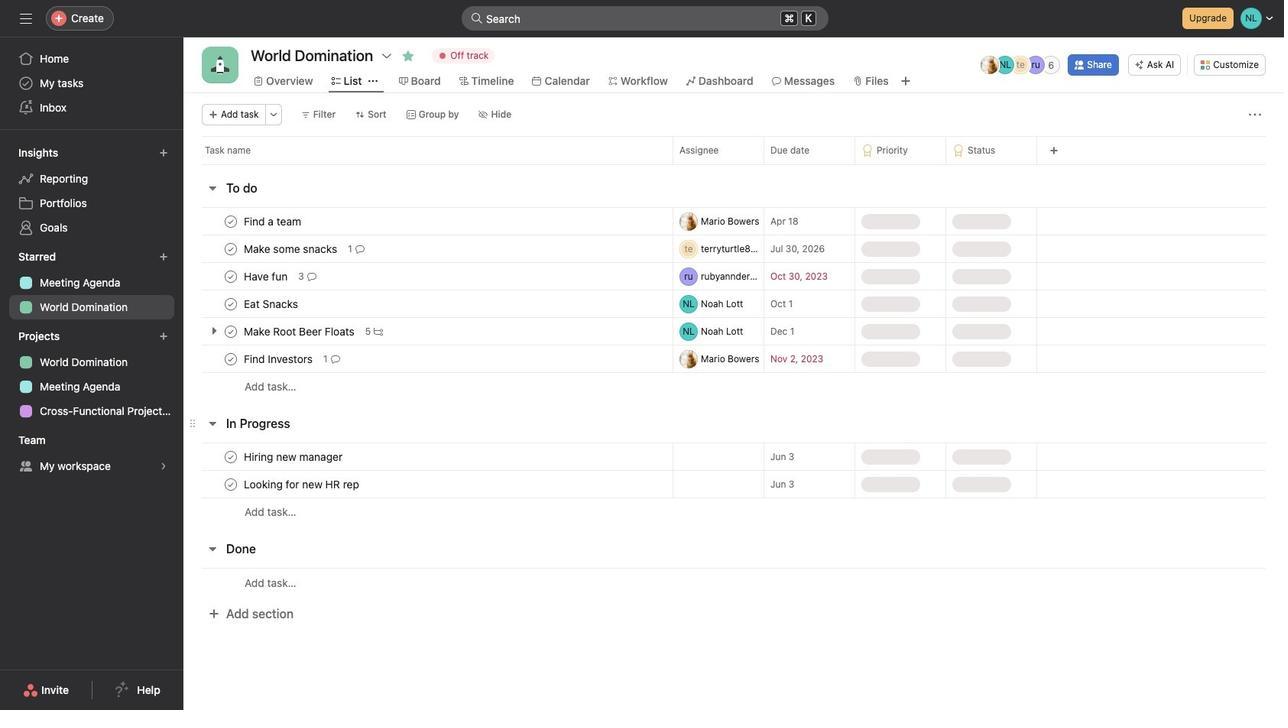 Task type: describe. For each thing, give the bounding box(es) containing it.
mark complete checkbox for task name text box inside 'eat snacks' cell
[[222, 295, 240, 313]]

hiring new manager cell
[[184, 443, 673, 471]]

task name text field for mark complete image inside the find a team cell
[[241, 214, 306, 229]]

task name text field for mark complete image in the have fun cell
[[241, 269, 292, 284]]

1 mark complete image from the top
[[222, 322, 240, 341]]

mark complete image for the find investors cell
[[222, 350, 240, 368]]

looking for new hr rep cell
[[184, 470, 673, 499]]

1 comment image for task name text field inside the the find investors cell
[[331, 354, 340, 364]]

header in progress tree grid
[[184, 443, 1285, 526]]

collapse task list for this group image for find a team cell
[[207, 182, 219, 194]]

mark complete checkbox for task name text field in make some snacks cell
[[222, 240, 240, 258]]

mark complete checkbox for task name text field inside the the find investors cell
[[222, 350, 240, 368]]

mark complete image for make some snacks cell
[[222, 240, 240, 258]]

mark complete image for 'eat snacks' cell
[[222, 295, 240, 313]]

mark complete image for have fun cell
[[222, 267, 240, 286]]

1 horizontal spatial more actions image
[[1250, 109, 1262, 121]]

new project or portfolio image
[[159, 332, 168, 341]]

mark complete checkbox inside make root beer floats cell
[[222, 322, 240, 341]]

add field image
[[1050, 146, 1059, 155]]

5 subtasks image
[[374, 327, 383, 336]]

make some snacks cell
[[184, 235, 673, 263]]

header to do tree grid
[[184, 207, 1285, 401]]

remove from starred image
[[403, 50, 415, 62]]

1 comment image for task name text field in make some snacks cell
[[355, 244, 365, 254]]

mark complete image inside hiring new manager cell
[[222, 448, 240, 466]]

find investors cell
[[184, 345, 673, 373]]

prominent image
[[471, 12, 483, 24]]

add tab image
[[900, 75, 912, 87]]

starred element
[[0, 243, 184, 323]]

insights element
[[0, 139, 184, 243]]



Task type: vqa. For each thing, say whether or not it's contained in the screenshot.
see details, thought zone (brainstorm space) Image
no



Task type: locate. For each thing, give the bounding box(es) containing it.
1 vertical spatial 1 comment image
[[331, 354, 340, 364]]

mark complete checkbox inside have fun cell
[[222, 267, 240, 286]]

mark complete checkbox for task name text field within looking for new hr rep cell
[[222, 475, 240, 494]]

mark complete image for find a team cell
[[222, 212, 240, 231]]

more actions image
[[1250, 109, 1262, 121], [269, 110, 278, 119]]

mark complete image for looking for new hr rep cell
[[222, 475, 240, 494]]

show options image
[[381, 50, 393, 62]]

2 mark complete checkbox from the top
[[222, 240, 240, 258]]

1 collapse task list for this group image from the top
[[207, 182, 219, 194]]

1 task name text field from the top
[[241, 241, 342, 257]]

1 comment image
[[355, 244, 365, 254], [331, 354, 340, 364]]

mark complete image right see details, my workspace "icon"
[[222, 448, 240, 466]]

7 mark complete checkbox from the top
[[222, 475, 240, 494]]

Task name text field
[[241, 241, 342, 257], [241, 324, 359, 339], [241, 351, 317, 367], [241, 449, 347, 465], [241, 477, 364, 492]]

3 comments image
[[307, 272, 317, 281]]

teams element
[[0, 427, 184, 482]]

mark complete checkbox inside make some snacks cell
[[222, 240, 240, 258]]

0 vertical spatial task name text field
[[241, 214, 306, 229]]

1 vertical spatial collapse task list for this group image
[[207, 418, 219, 430]]

mark complete checkbox for task name text box in the have fun cell
[[222, 267, 240, 286]]

2 task name text field from the top
[[241, 324, 359, 339]]

1 vertical spatial task name text field
[[241, 269, 292, 284]]

mark complete image inside the find investors cell
[[222, 350, 240, 368]]

mark complete image inside have fun cell
[[222, 267, 240, 286]]

1 comment image inside the find investors cell
[[331, 354, 340, 364]]

task name text field inside 'eat snacks' cell
[[241, 296, 303, 312]]

mark complete image inside find a team cell
[[222, 212, 240, 231]]

4 mark complete checkbox from the top
[[222, 295, 240, 313]]

2 mark complete image from the top
[[222, 448, 240, 466]]

have fun cell
[[184, 262, 673, 291]]

5 mark complete image from the top
[[222, 350, 240, 368]]

new insights image
[[159, 148, 168, 158]]

mark complete checkbox for task name text box within find a team cell
[[222, 212, 240, 231]]

see details, my workspace image
[[159, 462, 168, 471]]

Mark complete checkbox
[[222, 212, 240, 231], [222, 240, 240, 258], [222, 267, 240, 286], [222, 295, 240, 313], [222, 322, 240, 341], [222, 350, 240, 368], [222, 475, 240, 494]]

collapse task list for this group image for hiring new manager cell at the bottom
[[207, 418, 219, 430]]

task name text field inside hiring new manager cell
[[241, 449, 347, 465]]

0 vertical spatial 1 comment image
[[355, 244, 365, 254]]

4 task name text field from the top
[[241, 449, 347, 465]]

1 mark complete image from the top
[[222, 212, 240, 231]]

3 mark complete image from the top
[[222, 267, 240, 286]]

2 collapse task list for this group image from the top
[[207, 418, 219, 430]]

projects element
[[0, 323, 184, 427]]

1 vertical spatial mark complete image
[[222, 448, 240, 466]]

collapse task list for this group image
[[207, 182, 219, 194], [207, 418, 219, 430], [207, 543, 219, 555]]

0 horizontal spatial 1 comment image
[[331, 354, 340, 364]]

4 mark complete image from the top
[[222, 295, 240, 313]]

global element
[[0, 37, 184, 129]]

mark complete image
[[222, 322, 240, 341], [222, 448, 240, 466]]

add items to starred image
[[159, 252, 168, 262]]

task name text field for looking for new hr rep cell
[[241, 477, 364, 492]]

mark complete image
[[222, 212, 240, 231], [222, 240, 240, 258], [222, 267, 240, 286], [222, 295, 240, 313], [222, 350, 240, 368], [222, 475, 240, 494]]

task name text field inside find a team cell
[[241, 214, 306, 229]]

mark complete checkbox inside looking for new hr rep cell
[[222, 475, 240, 494]]

Mark complete checkbox
[[222, 448, 240, 466]]

2 task name text field from the top
[[241, 269, 292, 284]]

task name text field for make some snacks cell
[[241, 241, 342, 257]]

task name text field for mark complete image inside 'eat snacks' cell
[[241, 296, 303, 312]]

rocket image
[[211, 56, 229, 74]]

3 task name text field from the top
[[241, 351, 317, 367]]

task name text field inside make root beer floats cell
[[241, 324, 359, 339]]

task name text field inside have fun cell
[[241, 269, 292, 284]]

None field
[[462, 6, 829, 31]]

3 mark complete checkbox from the top
[[222, 267, 240, 286]]

task name text field inside looking for new hr rep cell
[[241, 477, 364, 492]]

task name text field for the find investors cell
[[241, 351, 317, 367]]

mark complete image inside looking for new hr rep cell
[[222, 475, 240, 494]]

6 mark complete checkbox from the top
[[222, 350, 240, 368]]

make root beer floats cell
[[184, 317, 673, 346]]

0 horizontal spatial more actions image
[[269, 110, 278, 119]]

tab actions image
[[368, 76, 377, 86]]

hide sidebar image
[[20, 12, 32, 24]]

mark complete image right 'expand subtask list for the task make root beer floats' icon
[[222, 322, 240, 341]]

task name text field inside the find investors cell
[[241, 351, 317, 367]]

mark complete image inside 'eat snacks' cell
[[222, 295, 240, 313]]

2 vertical spatial task name text field
[[241, 296, 303, 312]]

5 mark complete checkbox from the top
[[222, 322, 240, 341]]

task name text field for hiring new manager cell at the bottom
[[241, 449, 347, 465]]

expand subtask list for the task make root beer floats image
[[208, 325, 220, 337]]

2 mark complete image from the top
[[222, 240, 240, 258]]

1 horizontal spatial 1 comment image
[[355, 244, 365, 254]]

2 vertical spatial collapse task list for this group image
[[207, 543, 219, 555]]

mark complete checkbox inside the find investors cell
[[222, 350, 240, 368]]

1 mark complete checkbox from the top
[[222, 212, 240, 231]]

row
[[184, 136, 1285, 164], [202, 164, 1267, 165], [184, 207, 1285, 236], [184, 235, 1285, 263], [184, 262, 1285, 291], [184, 290, 1285, 318], [184, 317, 1285, 346], [184, 345, 1285, 373], [184, 372, 1285, 401], [184, 443, 1285, 471], [184, 470, 1285, 499], [184, 498, 1285, 526], [184, 568, 1285, 597]]

find a team cell
[[184, 207, 673, 236]]

6 mark complete image from the top
[[222, 475, 240, 494]]

3 task name text field from the top
[[241, 296, 303, 312]]

Task name text field
[[241, 214, 306, 229], [241, 269, 292, 284], [241, 296, 303, 312]]

1 comment image inside make some snacks cell
[[355, 244, 365, 254]]

mark complete image inside make some snacks cell
[[222, 240, 240, 258]]

3 collapse task list for this group image from the top
[[207, 543, 219, 555]]

eat snacks cell
[[184, 290, 673, 318]]

5 task name text field from the top
[[241, 477, 364, 492]]

task name text field inside make some snacks cell
[[241, 241, 342, 257]]

Search tasks, projects, and more text field
[[462, 6, 829, 31]]

0 vertical spatial mark complete image
[[222, 322, 240, 341]]

mark complete checkbox inside 'eat snacks' cell
[[222, 295, 240, 313]]

mark complete checkbox inside find a team cell
[[222, 212, 240, 231]]

0 vertical spatial collapse task list for this group image
[[207, 182, 219, 194]]

1 task name text field from the top
[[241, 214, 306, 229]]



